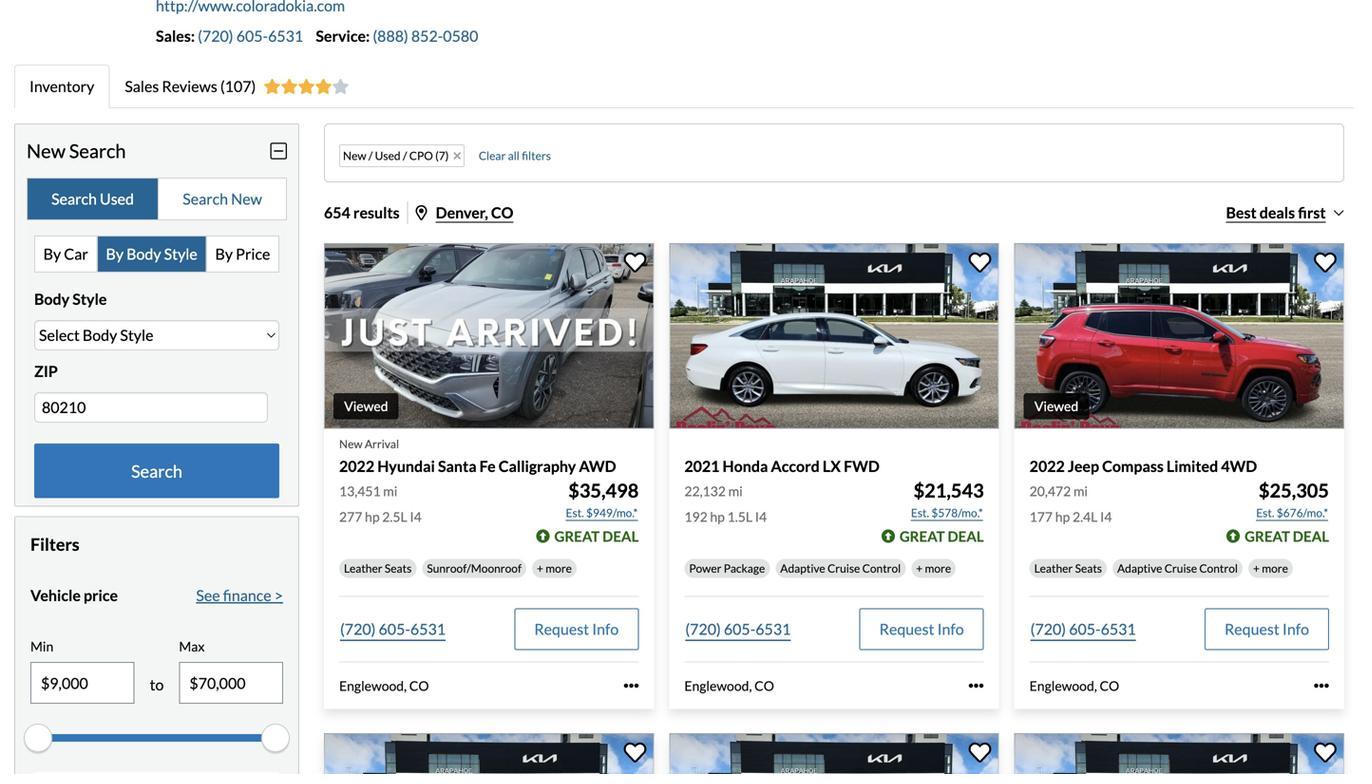 Task type: vqa. For each thing, say whether or not it's contained in the screenshot.
Click for the BBB Business Review of this Auto Listing Service in Cambridge MA image
no



Task type: describe. For each thing, give the bounding box(es) containing it.
star image
[[298, 79, 315, 94]]

6531 for third (720) 605-6531 "button" from right
[[410, 620, 446, 639]]

reviews
[[162, 77, 217, 95]]

by for by car
[[43, 245, 61, 263]]

est. $949/mo.* button
[[565, 504, 639, 523]]

i4 for $25,305
[[1101, 509, 1112, 525]]

+ more for $21,543
[[916, 562, 951, 575]]

(888) 852-0580 link
[[373, 27, 478, 45]]

request for $21,543
[[880, 620, 935, 639]]

finance
[[223, 586, 271, 605]]

4wd
[[1221, 457, 1258, 475]]

new for new arrival 2022 hyundai santa fe calligraphy awd
[[339, 437, 363, 451]]

new / used / cpo (7) button
[[339, 144, 465, 167]]

fe
[[480, 457, 496, 475]]

hyundai
[[377, 457, 435, 475]]

body style
[[34, 290, 107, 308]]

(720) 605-6531 for $25,305
[[1031, 620, 1136, 639]]

search for search
[[131, 461, 182, 482]]

est. $676/mo.* button
[[1256, 504, 1330, 523]]

see finance > link
[[196, 584, 283, 607]]

search for search new
[[183, 190, 228, 208]]

sales:
[[156, 27, 195, 45]]

denver,
[[436, 203, 488, 222]]

englewood, for $21,543
[[685, 678, 752, 694]]

car
[[64, 245, 88, 263]]

852-
[[411, 27, 443, 45]]

20,472
[[1030, 483, 1071, 499]]

deal for $25,305
[[1293, 528, 1330, 545]]

inventory
[[29, 77, 94, 95]]

price
[[236, 245, 270, 263]]

request info for $21,543
[[880, 620, 964, 639]]

177
[[1030, 509, 1053, 525]]

(720) 605-6531 button for $25,305
[[1030, 609, 1137, 650]]

style inside tab
[[164, 245, 197, 263]]

adaptive cruise control for $25,305
[[1118, 562, 1238, 575]]

ellipsis h image for $21,543
[[969, 679, 984, 694]]

(888)
[[373, 27, 408, 45]]

adaptive for $21,543
[[781, 562, 826, 575]]

co for ellipsis h icon for $21,543
[[755, 678, 774, 694]]

1 request info from the left
[[534, 620, 619, 639]]

new for new / used / cpo (7)
[[343, 149, 366, 163]]

bright white clearcoat 2020 jeep grand cherokee limited 4wd suv / crossover four-wheel drive automatic image
[[669, 734, 999, 775]]

request info button for $25,305
[[1205, 609, 1330, 650]]

$25,305 est. $676/mo.*
[[1257, 479, 1330, 520]]

13,451
[[339, 483, 381, 499]]

1.5l
[[728, 509, 753, 525]]

white 2019 volkswagen golf alltrack s 4motion awd wagon all-wheel drive automatic image
[[324, 734, 654, 775]]

jeep
[[1068, 457, 1100, 475]]

great for $35,498
[[555, 528, 600, 545]]

(107)
[[220, 77, 256, 95]]

hp for $35,498
[[365, 509, 380, 525]]

$676/mo.*
[[1277, 506, 1329, 520]]

$21,543 est. $578/mo.*
[[911, 479, 984, 520]]

tab list containing search used
[[27, 178, 287, 221]]

service:
[[316, 27, 370, 45]]

accord
[[771, 457, 820, 475]]

2022 jeep compass limited 4wd
[[1030, 457, 1258, 475]]

$35,498 est. $949/mo.*
[[566, 479, 639, 520]]

2022 inside new arrival 2022 hyundai santa fe calligraphy awd
[[339, 457, 375, 475]]

more for $25,305
[[1262, 562, 1289, 575]]

fwd
[[844, 457, 880, 475]]

+ for $21,543
[[916, 562, 923, 575]]

search inside dropdown button
[[69, 140, 126, 162]]

shimmering silver pearl 2022 hyundai santa fe calligraphy awd suv / crossover all-wheel drive automatic image
[[324, 243, 654, 429]]

see finance >
[[196, 586, 283, 605]]

est. for $21,543
[[911, 506, 929, 520]]

request info for $25,305
[[1225, 620, 1310, 639]]

by car tab
[[35, 237, 98, 272]]

tab list containing inventory
[[14, 65, 1354, 108]]

1 + from the left
[[537, 562, 544, 575]]

22,132
[[685, 483, 726, 499]]

great for $21,543
[[900, 528, 945, 545]]

great deal for $21,543
[[900, 528, 984, 545]]

vehicle
[[30, 586, 81, 605]]

filters
[[30, 534, 80, 555]]

0580
[[443, 27, 478, 45]]

sunroof/moonroof
[[427, 562, 522, 575]]

sales reviews (107)
[[125, 77, 256, 95]]

used inside tab
[[100, 190, 134, 208]]

ZIP telephone field
[[34, 392, 268, 423]]

filters
[[522, 149, 551, 163]]

1 info from the left
[[592, 620, 619, 639]]

great deal for $35,498
[[555, 528, 639, 545]]

>
[[274, 586, 283, 605]]

info for $25,305
[[1283, 620, 1310, 639]]

more for $21,543
[[925, 562, 951, 575]]

2 star image from the left
[[281, 79, 298, 94]]

search new
[[183, 190, 262, 208]]

results
[[353, 203, 400, 222]]

new search
[[27, 140, 126, 162]]

seats for adaptive cruise control
[[1075, 562, 1102, 575]]

compass
[[1102, 457, 1164, 475]]

price
[[84, 586, 118, 605]]

1 star image from the left
[[264, 79, 281, 94]]

leather for adaptive cruise control
[[1035, 562, 1073, 575]]

control for $25,305
[[1200, 562, 1238, 575]]

denver, co button
[[416, 203, 514, 222]]

great for $25,305
[[1245, 528, 1290, 545]]

277
[[339, 509, 362, 525]]

by price tab
[[207, 237, 278, 272]]

leather seats for adaptive cruise control
[[1035, 562, 1102, 575]]

leather for sunroof/moonroof
[[344, 562, 383, 575]]

clear
[[479, 149, 506, 163]]

(7)
[[435, 149, 449, 163]]

search used tab
[[28, 179, 159, 220]]

honda
[[723, 457, 768, 475]]

max
[[179, 639, 205, 655]]

viewed for new arrival
[[344, 398, 388, 414]]

used inside button
[[375, 149, 401, 163]]

2.4l
[[1073, 509, 1098, 525]]

$578/mo.*
[[932, 506, 983, 520]]

power
[[689, 562, 722, 575]]

awd
[[579, 457, 616, 475]]

20,472 mi 177 hp 2.4l i4
[[1030, 483, 1112, 525]]

est. for $35,498
[[566, 506, 584, 520]]

$21,543
[[914, 479, 984, 502]]

by for by body style
[[106, 245, 124, 263]]

adaptive for $25,305
[[1118, 562, 1163, 575]]

englewood, co for $21,543
[[685, 678, 774, 694]]

limited
[[1167, 457, 1218, 475]]

$949/mo.*
[[586, 506, 638, 520]]

1 + more from the left
[[537, 562, 572, 575]]

2021 honda accord lx fwd
[[685, 457, 880, 475]]

1 englewood, co from the left
[[339, 678, 429, 694]]

lx
[[823, 457, 841, 475]]

i4 for $35,498
[[410, 509, 422, 525]]

1 vertical spatial body
[[34, 290, 70, 308]]

1 / from the left
[[369, 149, 373, 163]]

Min text field
[[31, 664, 134, 703]]

+ for $25,305
[[1253, 562, 1260, 575]]

search button
[[34, 444, 279, 499]]



Task type: locate. For each thing, give the bounding box(es) containing it.
hp for $21,543
[[710, 509, 725, 525]]

3 i4 from the left
[[1101, 509, 1112, 525]]

$25,305
[[1259, 479, 1330, 502]]

1 horizontal spatial mi
[[729, 483, 743, 499]]

used
[[375, 149, 401, 163], [100, 190, 134, 208]]

co for ellipsis h icon for $25,305
[[1100, 678, 1120, 694]]

new inside tab
[[231, 190, 262, 208]]

leather seats down the 2.5l at the left bottom
[[344, 562, 412, 575]]

body inside tab
[[127, 245, 161, 263]]

1 adaptive from the left
[[781, 562, 826, 575]]

new left "arrival"
[[339, 437, 363, 451]]

deal down $949/mo.*
[[603, 528, 639, 545]]

13,451 mi 277 hp 2.5l i4
[[339, 483, 422, 525]]

mi up the 1.5l
[[729, 483, 743, 499]]

2 (720) 605-6531 from the left
[[686, 620, 791, 639]]

mi inside 22,132 mi 192 hp 1.5l i4
[[729, 483, 743, 499]]

leather seats
[[344, 562, 412, 575], [1035, 562, 1102, 575]]

3 star image from the left
[[315, 79, 332, 94]]

hp right 277 on the left bottom
[[365, 509, 380, 525]]

1 horizontal spatial more
[[925, 562, 951, 575]]

body down by car tab
[[34, 290, 70, 308]]

0 horizontal spatial more
[[546, 562, 572, 575]]

2 vertical spatial tab list
[[34, 236, 279, 273]]

new inside button
[[343, 149, 366, 163]]

hp inside 22,132 mi 192 hp 1.5l i4
[[710, 509, 725, 525]]

co for first ellipsis h icon
[[409, 678, 429, 694]]

2 horizontal spatial by
[[215, 245, 233, 263]]

2 leather from the left
[[1035, 562, 1073, 575]]

ellipsis h image
[[624, 679, 639, 694], [969, 679, 984, 694], [1314, 679, 1330, 694]]

est. down $25,305
[[1257, 506, 1275, 520]]

+ more down est. $949/mo.* button in the bottom left of the page
[[537, 562, 572, 575]]

new up 654 results
[[343, 149, 366, 163]]

1 request info button from the left
[[514, 609, 639, 650]]

request info button
[[514, 609, 639, 650], [860, 609, 984, 650], [1205, 609, 1330, 650]]

cruise for $25,305
[[1165, 562, 1197, 575]]

request info button for $21,543
[[860, 609, 984, 650]]

tab list containing by car
[[34, 236, 279, 273]]

2 leather seats from the left
[[1035, 562, 1102, 575]]

by
[[43, 245, 61, 263], [106, 245, 124, 263], [215, 245, 233, 263]]

1 leather seats from the left
[[344, 562, 412, 575]]

hp right 192
[[710, 509, 725, 525]]

new inside new arrival 2022 hyundai santa fe calligraphy awd
[[339, 437, 363, 451]]

search inside button
[[131, 461, 182, 482]]

1 horizontal spatial request info
[[880, 620, 964, 639]]

2 englewood, co from the left
[[685, 678, 774, 694]]

i4
[[410, 509, 422, 525], [755, 509, 767, 525], [1101, 509, 1112, 525]]

4 star image from the left
[[332, 79, 349, 94]]

3 (720) 605-6531 button from the left
[[1030, 609, 1137, 650]]

1 horizontal spatial used
[[375, 149, 401, 163]]

0 horizontal spatial great deal
[[555, 528, 639, 545]]

seats
[[385, 562, 412, 575], [1075, 562, 1102, 575]]

2 more from the left
[[925, 562, 951, 575]]

search inside tab
[[183, 190, 228, 208]]

2 englewood, from the left
[[685, 678, 752, 694]]

2 great deal from the left
[[900, 528, 984, 545]]

2 great from the left
[[900, 528, 945, 545]]

i4 inside "20,472 mi 177 hp 2.4l i4"
[[1101, 509, 1112, 525]]

6531 for (720) 605-6531 "button" related to $21,543
[[756, 620, 791, 639]]

2 (720) 605-6531 button from the left
[[685, 609, 792, 650]]

654
[[324, 203, 351, 222]]

1 horizontal spatial great deal
[[900, 528, 984, 545]]

new search button
[[27, 124, 287, 178]]

1 horizontal spatial viewed
[[1035, 398, 1079, 414]]

more down the 'est. $676/mo.*' button
[[1262, 562, 1289, 575]]

0 horizontal spatial request info button
[[514, 609, 639, 650]]

est. inside $25,305 est. $676/mo.*
[[1257, 506, 1275, 520]]

tab list
[[14, 65, 1354, 108], [27, 178, 287, 221], [34, 236, 279, 273]]

co
[[491, 203, 514, 222], [409, 678, 429, 694], [755, 678, 774, 694], [1100, 678, 1120, 694]]

+ more down est. $578/mo.* 'button'
[[916, 562, 951, 575]]

cruise for $21,543
[[828, 562, 860, 575]]

1 horizontal spatial leather seats
[[1035, 562, 1102, 575]]

great deal for $25,305
[[1245, 528, 1330, 545]]

control
[[863, 562, 901, 575], [1200, 562, 1238, 575]]

0 horizontal spatial englewood, co
[[339, 678, 429, 694]]

by body style tab
[[98, 237, 207, 272]]

clear all filters button
[[479, 149, 551, 163]]

1 englewood, from the left
[[339, 678, 407, 694]]

englewood, co for $25,305
[[1030, 678, 1120, 694]]

minus square image
[[270, 141, 287, 161]]

2022 up 20,472
[[1030, 457, 1065, 475]]

sales: (720) 605-6531
[[156, 27, 303, 45]]

search down new search
[[51, 190, 97, 208]]

(720) 605-6531 link
[[198, 27, 316, 45]]

0 vertical spatial tab list
[[14, 65, 1354, 108]]

to
[[150, 676, 164, 694]]

0 horizontal spatial mi
[[383, 483, 398, 499]]

by right car
[[106, 245, 124, 263]]

3 deal from the left
[[1293, 528, 1330, 545]]

0 vertical spatial style
[[164, 245, 197, 263]]

1 cruise from the left
[[828, 562, 860, 575]]

2 + more from the left
[[916, 562, 951, 575]]

0 horizontal spatial body
[[34, 290, 70, 308]]

2 horizontal spatial ellipsis h image
[[1314, 679, 1330, 694]]

1 horizontal spatial /
[[403, 149, 407, 163]]

1 2022 from the left
[[339, 457, 375, 475]]

192
[[685, 509, 708, 525]]

by left car
[[43, 245, 61, 263]]

0 horizontal spatial i4
[[410, 509, 422, 525]]

white 2021 honda accord lx fwd sedan front-wheel drive continuously variable transmission image
[[669, 243, 999, 429]]

0 horizontal spatial cruise
[[828, 562, 860, 575]]

1 horizontal spatial request info button
[[860, 609, 984, 650]]

22,132 mi 192 hp 1.5l i4
[[685, 483, 767, 525]]

1 horizontal spatial (720) 605-6531
[[686, 620, 791, 639]]

hp for $25,305
[[1056, 509, 1070, 525]]

1 deal from the left
[[603, 528, 639, 545]]

request
[[534, 620, 589, 639], [880, 620, 935, 639], [1225, 620, 1280, 639]]

min
[[30, 639, 53, 655]]

2 ellipsis h image from the left
[[969, 679, 984, 694]]

3 englewood, co from the left
[[1030, 678, 1120, 694]]

1 horizontal spatial hp
[[710, 509, 725, 525]]

3 request info button from the left
[[1205, 609, 1330, 650]]

2022 up 13,451 at the bottom left
[[339, 457, 375, 475]]

2 horizontal spatial mi
[[1074, 483, 1088, 499]]

2 cruise from the left
[[1165, 562, 1197, 575]]

new down 'inventory' tab at the top of page
[[27, 140, 65, 162]]

654 results
[[324, 203, 400, 222]]

3 englewood, from the left
[[1030, 678, 1097, 694]]

1 (720) 605-6531 button from the left
[[339, 609, 447, 650]]

cpo
[[409, 149, 433, 163]]

i4 right the 2.5l at the left bottom
[[410, 509, 422, 525]]

2 est. from the left
[[911, 506, 929, 520]]

0 horizontal spatial style
[[72, 290, 107, 308]]

new for new search
[[27, 140, 65, 162]]

more down est. $578/mo.* 'button'
[[925, 562, 951, 575]]

englewood,
[[339, 678, 407, 694], [685, 678, 752, 694], [1030, 678, 1097, 694]]

viewed for 2022 jeep compass limited 4wd
[[1035, 398, 1079, 414]]

2 horizontal spatial englewood, co
[[1030, 678, 1120, 694]]

2 control from the left
[[1200, 562, 1238, 575]]

leather seats down 2.4l on the right bottom of page
[[1035, 562, 1102, 575]]

2021
[[685, 457, 720, 475]]

seats down 2.4l on the right bottom of page
[[1075, 562, 1102, 575]]

2 horizontal spatial i4
[[1101, 509, 1112, 525]]

1 mi from the left
[[383, 483, 398, 499]]

1 vertical spatial style
[[72, 290, 107, 308]]

great down est. $578/mo.* 'button'
[[900, 528, 945, 545]]

0 horizontal spatial est.
[[566, 506, 584, 520]]

2 / from the left
[[403, 149, 407, 163]]

sales
[[125, 77, 159, 95]]

2 horizontal spatial englewood,
[[1030, 678, 1097, 694]]

2 info from the left
[[938, 620, 964, 639]]

est. down $21,543
[[911, 506, 929, 520]]

more
[[546, 562, 572, 575], [925, 562, 951, 575], [1262, 562, 1289, 575]]

1 request from the left
[[534, 620, 589, 639]]

clear all filters
[[479, 149, 551, 163]]

by left 'price'
[[215, 245, 233, 263]]

1 horizontal spatial i4
[[755, 509, 767, 525]]

search up search used
[[69, 140, 126, 162]]

1 horizontal spatial deal
[[948, 528, 984, 545]]

6531 for $25,305 (720) 605-6531 "button"
[[1101, 620, 1136, 639]]

2 horizontal spatial est.
[[1257, 506, 1275, 520]]

viewed
[[344, 398, 388, 414], [1035, 398, 1079, 414]]

1 great deal from the left
[[555, 528, 639, 545]]

1 hp from the left
[[365, 509, 380, 525]]

star image
[[264, 79, 281, 94], [281, 79, 298, 94], [315, 79, 332, 94], [332, 79, 349, 94]]

used down new search dropdown button
[[100, 190, 134, 208]]

1 horizontal spatial ellipsis h image
[[969, 679, 984, 694]]

0 horizontal spatial 2022
[[339, 457, 375, 475]]

1 horizontal spatial 2022
[[1030, 457, 1065, 475]]

0 horizontal spatial (720) 605-6531
[[340, 620, 446, 639]]

seats down the 2.5l at the left bottom
[[385, 562, 412, 575]]

0 horizontal spatial deal
[[603, 528, 639, 545]]

1 vertical spatial used
[[100, 190, 134, 208]]

search inside tab
[[51, 190, 97, 208]]

1 horizontal spatial (720) 605-6531 button
[[685, 609, 792, 650]]

2 by from the left
[[106, 245, 124, 263]]

3 info from the left
[[1283, 620, 1310, 639]]

0 horizontal spatial hp
[[365, 509, 380, 525]]

1 horizontal spatial seats
[[1075, 562, 1102, 575]]

search used
[[51, 190, 134, 208]]

2 deal from the left
[[948, 528, 984, 545]]

1 great from the left
[[555, 528, 600, 545]]

1 viewed from the left
[[344, 398, 388, 414]]

by car
[[43, 245, 88, 263]]

(720) 605-6531 button for $21,543
[[685, 609, 792, 650]]

0 horizontal spatial +
[[537, 562, 544, 575]]

deal
[[603, 528, 639, 545], [948, 528, 984, 545], [1293, 528, 1330, 545]]

2 horizontal spatial request info button
[[1205, 609, 1330, 650]]

0 horizontal spatial request
[[534, 620, 589, 639]]

ellipsis h image for $25,305
[[1314, 679, 1330, 694]]

2 request info from the left
[[880, 620, 964, 639]]

1 horizontal spatial leather
[[1035, 562, 1073, 575]]

3 request info from the left
[[1225, 620, 1310, 639]]

2 viewed from the left
[[1035, 398, 1079, 414]]

great down the 'est. $676/mo.*' button
[[1245, 528, 1290, 545]]

est. inside $35,498 est. $949/mo.*
[[566, 506, 584, 520]]

2 horizontal spatial hp
[[1056, 509, 1070, 525]]

1 horizontal spatial cruise
[[1165, 562, 1197, 575]]

request for $25,305
[[1225, 620, 1280, 639]]

leather seats for sunroof/moonroof
[[344, 562, 412, 575]]

seats for sunroof/moonroof
[[385, 562, 412, 575]]

deal for $35,498
[[603, 528, 639, 545]]

2 horizontal spatial deal
[[1293, 528, 1330, 545]]

2 adaptive cruise control from the left
[[1118, 562, 1238, 575]]

3 by from the left
[[215, 245, 233, 263]]

est. for $25,305
[[1257, 506, 1275, 520]]

new
[[27, 140, 65, 162], [343, 149, 366, 163], [231, 190, 262, 208], [339, 437, 363, 451]]

(720)
[[198, 27, 233, 45], [340, 620, 376, 639], [686, 620, 721, 639], [1031, 620, 1066, 639]]

i4 right 2.4l on the right bottom of page
[[1101, 509, 1112, 525]]

mi for $21,543
[[729, 483, 743, 499]]

search
[[69, 140, 126, 162], [51, 190, 97, 208], [183, 190, 228, 208], [131, 461, 182, 482]]

style down car
[[72, 290, 107, 308]]

+ down the 'est. $676/mo.*' button
[[1253, 562, 1260, 575]]

+ down est. $578/mo.* 'button'
[[916, 562, 923, 575]]

0 horizontal spatial request info
[[534, 620, 619, 639]]

1 by from the left
[[43, 245, 61, 263]]

new up by price
[[231, 190, 262, 208]]

info for $21,543
[[938, 620, 964, 639]]

est. $578/mo.* button
[[910, 504, 984, 523]]

new / used / cpo (7)
[[343, 149, 449, 163]]

search new tab
[[159, 179, 286, 220]]

calligraphy
[[499, 457, 576, 475]]

mi inside 13,451 mi 277 hp 2.5l i4
[[383, 483, 398, 499]]

1 control from the left
[[863, 562, 901, 575]]

search for search used
[[51, 190, 97, 208]]

style
[[164, 245, 197, 263], [72, 290, 107, 308]]

deal for $21,543
[[948, 528, 984, 545]]

2 horizontal spatial request info
[[1225, 620, 1310, 639]]

2 request from the left
[[880, 620, 935, 639]]

2 seats from the left
[[1075, 562, 1102, 575]]

i4 right the 1.5l
[[755, 509, 767, 525]]

1 horizontal spatial body
[[127, 245, 161, 263]]

3 (720) 605-6531 from the left
[[1031, 620, 1136, 639]]

mi down jeep
[[1074, 483, 1088, 499]]

1 horizontal spatial great
[[900, 528, 945, 545]]

inventory tab
[[14, 65, 110, 108]]

body right car
[[127, 245, 161, 263]]

leather down 177
[[1035, 562, 1073, 575]]

1 horizontal spatial +
[[916, 562, 923, 575]]

0 vertical spatial used
[[375, 149, 401, 163]]

1 horizontal spatial control
[[1200, 562, 1238, 575]]

0 horizontal spatial seats
[[385, 562, 412, 575]]

2 horizontal spatial request
[[1225, 620, 1280, 639]]

3 great from the left
[[1245, 528, 1290, 545]]

3 mi from the left
[[1074, 483, 1088, 499]]

1 horizontal spatial englewood,
[[685, 678, 752, 694]]

1 leather from the left
[[344, 562, 383, 575]]

zip
[[34, 362, 58, 380]]

0 horizontal spatial info
[[592, 620, 619, 639]]

0 horizontal spatial leather seats
[[344, 562, 412, 575]]

adaptive
[[781, 562, 826, 575], [1118, 562, 1163, 575]]

0 horizontal spatial (720) 605-6531 button
[[339, 609, 447, 650]]

mi for $25,305
[[1074, 483, 1088, 499]]

see
[[196, 586, 220, 605]]

3 request from the left
[[1225, 620, 1280, 639]]

0 horizontal spatial + more
[[537, 562, 572, 575]]

est. down $35,498
[[566, 506, 584, 520]]

2 request info button from the left
[[860, 609, 984, 650]]

(720) 605-6531 for $21,543
[[686, 620, 791, 639]]

vehicle price
[[30, 586, 118, 605]]

body
[[127, 245, 161, 263], [34, 290, 70, 308]]

great deal down est. $578/mo.* 'button'
[[900, 528, 984, 545]]

3 est. from the left
[[1257, 506, 1275, 520]]

2 mi from the left
[[729, 483, 743, 499]]

2 horizontal spatial (720) 605-6531
[[1031, 620, 1136, 639]]

black 2017 land rover range rover evoque hse suv / crossover all-wheel drive automatic image
[[1015, 734, 1345, 775]]

by body style
[[106, 245, 197, 263]]

search down zip telephone field
[[131, 461, 182, 482]]

new inside dropdown button
[[27, 140, 65, 162]]

red 2022 jeep compass limited 4wd suv / crossover four-wheel drive automatic image
[[1015, 243, 1345, 429]]

0 horizontal spatial adaptive cruise control
[[781, 562, 901, 575]]

deal down $676/mo.*
[[1293, 528, 1330, 545]]

1 horizontal spatial est.
[[911, 506, 929, 520]]

2 2022 from the left
[[1030, 457, 1065, 475]]

hp inside "20,472 mi 177 hp 2.4l i4"
[[1056, 509, 1070, 525]]

1 horizontal spatial adaptive
[[1118, 562, 1163, 575]]

2 horizontal spatial great deal
[[1245, 528, 1330, 545]]

santa
[[438, 457, 477, 475]]

3 ellipsis h image from the left
[[1314, 679, 1330, 694]]

$35,498
[[569, 479, 639, 502]]

2 horizontal spatial info
[[1283, 620, 1310, 639]]

2 horizontal spatial more
[[1262, 562, 1289, 575]]

0 horizontal spatial ellipsis h image
[[624, 679, 639, 694]]

great deal down the 'est. $676/mo.*' button
[[1245, 528, 1330, 545]]

great deal
[[555, 528, 639, 545], [900, 528, 984, 545], [1245, 528, 1330, 545]]

2 horizontal spatial + more
[[1253, 562, 1289, 575]]

1 vertical spatial tab list
[[27, 178, 287, 221]]

/
[[369, 149, 373, 163], [403, 149, 407, 163]]

2 hp from the left
[[710, 509, 725, 525]]

1 ellipsis h image from the left
[[624, 679, 639, 694]]

viewed up jeep
[[1035, 398, 1079, 414]]

0 horizontal spatial used
[[100, 190, 134, 208]]

hp right 177
[[1056, 509, 1070, 525]]

0 horizontal spatial englewood,
[[339, 678, 407, 694]]

great down est. $949/mo.* button in the bottom left of the page
[[555, 528, 600, 545]]

3 + from the left
[[1253, 562, 1260, 575]]

0 horizontal spatial great
[[555, 528, 600, 545]]

search up by price
[[183, 190, 228, 208]]

1 horizontal spatial by
[[106, 245, 124, 263]]

mi inside "20,472 mi 177 hp 2.4l i4"
[[1074, 483, 1088, 499]]

1 seats from the left
[[385, 562, 412, 575]]

control for $21,543
[[863, 562, 901, 575]]

cruise
[[828, 562, 860, 575], [1165, 562, 1197, 575]]

0 horizontal spatial control
[[863, 562, 901, 575]]

3 more from the left
[[1262, 562, 1289, 575]]

i4 for $21,543
[[755, 509, 767, 525]]

1 horizontal spatial style
[[164, 245, 197, 263]]

style left by price
[[164, 245, 197, 263]]

arrival
[[365, 437, 399, 451]]

all
[[508, 149, 520, 163]]

0 vertical spatial body
[[127, 245, 161, 263]]

denver, co
[[436, 203, 514, 222]]

1 adaptive cruise control from the left
[[781, 562, 901, 575]]

leather down 277 on the left bottom
[[344, 562, 383, 575]]

great deal down est. $949/mo.* button in the bottom left of the page
[[555, 528, 639, 545]]

englewood, for $25,305
[[1030, 678, 1097, 694]]

i4 inside 13,451 mi 277 hp 2.5l i4
[[410, 509, 422, 525]]

i4 inside 22,132 mi 192 hp 1.5l i4
[[755, 509, 767, 525]]

1 horizontal spatial + more
[[916, 562, 951, 575]]

1 horizontal spatial request
[[880, 620, 935, 639]]

used left the cpo
[[375, 149, 401, 163]]

2 + from the left
[[916, 562, 923, 575]]

0 horizontal spatial adaptive
[[781, 562, 826, 575]]

0 horizontal spatial by
[[43, 245, 61, 263]]

1 est. from the left
[[566, 506, 584, 520]]

hp inside 13,451 mi 277 hp 2.5l i4
[[365, 509, 380, 525]]

power package
[[689, 562, 765, 575]]

1 horizontal spatial englewood, co
[[685, 678, 774, 694]]

mi for $35,498
[[383, 483, 398, 499]]

+ more down the 'est. $676/mo.*' button
[[1253, 562, 1289, 575]]

package
[[724, 562, 765, 575]]

+ right sunroof/moonroof on the left of page
[[537, 562, 544, 575]]

great
[[555, 528, 600, 545], [900, 528, 945, 545], [1245, 528, 1290, 545]]

2 horizontal spatial +
[[1253, 562, 1260, 575]]

by price
[[215, 245, 270, 263]]

3 hp from the left
[[1056, 509, 1070, 525]]

map marker alt image
[[416, 205, 427, 220]]

viewed up "arrival"
[[344, 398, 388, 414]]

2 i4 from the left
[[755, 509, 767, 525]]

2 adaptive from the left
[[1118, 562, 1163, 575]]

times image
[[454, 150, 461, 162]]

0 horizontal spatial viewed
[[344, 398, 388, 414]]

by for by price
[[215, 245, 233, 263]]

adaptive cruise control for $21,543
[[781, 562, 901, 575]]

6531
[[268, 27, 303, 45], [410, 620, 446, 639], [756, 620, 791, 639], [1101, 620, 1136, 639]]

mi
[[383, 483, 398, 499], [729, 483, 743, 499], [1074, 483, 1088, 499]]

est. inside $21,543 est. $578/mo.*
[[911, 506, 929, 520]]

deal down $578/mo.*
[[948, 528, 984, 545]]

more down est. $949/mo.* button in the bottom left of the page
[[546, 562, 572, 575]]

mi up the 2.5l at the left bottom
[[383, 483, 398, 499]]

3 great deal from the left
[[1245, 528, 1330, 545]]

1 horizontal spatial adaptive cruise control
[[1118, 562, 1238, 575]]

3 + more from the left
[[1253, 562, 1289, 575]]

2 horizontal spatial (720) 605-6531 button
[[1030, 609, 1137, 650]]

1 (720) 605-6531 from the left
[[340, 620, 446, 639]]

Max text field
[[180, 664, 282, 703]]

new arrival 2022 hyundai santa fe calligraphy awd
[[339, 437, 616, 475]]

0 horizontal spatial /
[[369, 149, 373, 163]]

1 more from the left
[[546, 562, 572, 575]]

1 i4 from the left
[[410, 509, 422, 525]]

2.5l
[[382, 509, 407, 525]]

0 horizontal spatial leather
[[344, 562, 383, 575]]

2 horizontal spatial great
[[1245, 528, 1290, 545]]

+ more for $25,305
[[1253, 562, 1289, 575]]

hp
[[365, 509, 380, 525], [710, 509, 725, 525], [1056, 509, 1070, 525]]

1 horizontal spatial info
[[938, 620, 964, 639]]

service: (888) 852-0580
[[316, 27, 478, 45]]



